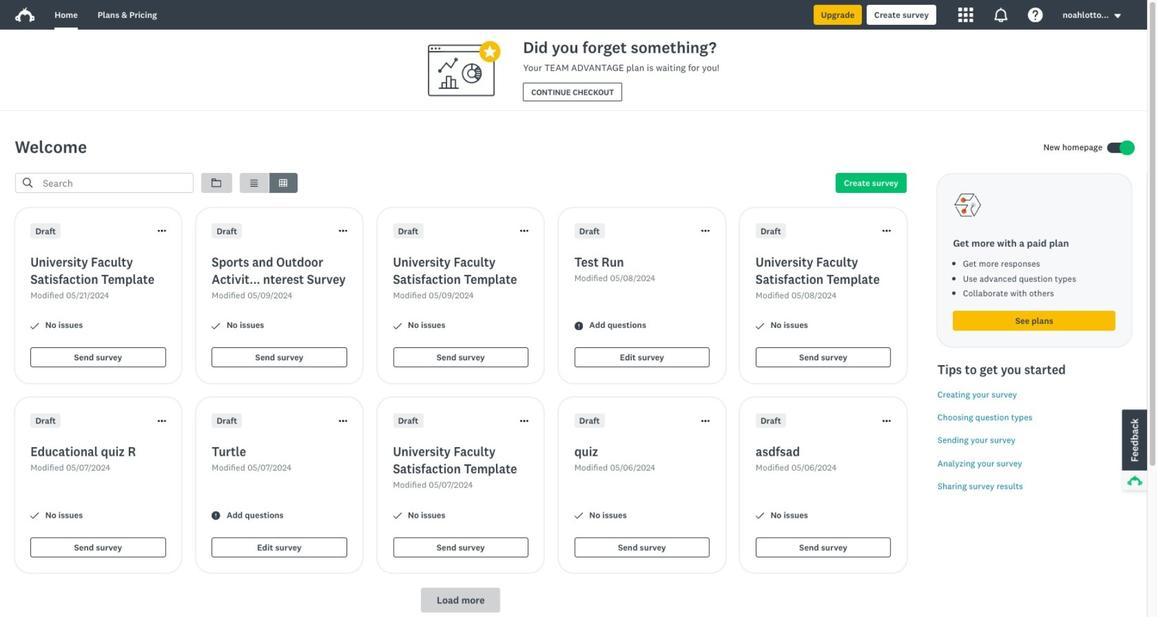 Task type: vqa. For each thing, say whether or not it's contained in the screenshot.
left Warning 'icon'
yes



Task type: locate. For each thing, give the bounding box(es) containing it.
1 horizontal spatial no issues image
[[393, 322, 402, 330]]

warning image
[[575, 322, 583, 330], [212, 512, 221, 520]]

dialog
[[1147, 173, 1148, 617]]

dropdown arrow icon image
[[1114, 11, 1123, 20], [1115, 14, 1122, 18]]

2 folders image from the top
[[212, 179, 222, 187]]

notification center icon image
[[994, 7, 1009, 22]]

group
[[240, 173, 298, 193]]

folders image
[[212, 178, 222, 188], [212, 179, 222, 187]]

0 horizontal spatial no issues image
[[30, 512, 39, 520]]

brand logo image
[[15, 5, 35, 25], [15, 7, 35, 22]]

products icon image
[[959, 7, 974, 22], [959, 7, 974, 22]]

1 vertical spatial warning image
[[212, 512, 221, 520]]

search image
[[23, 178, 33, 188], [23, 178, 33, 188]]

no issues image
[[30, 322, 39, 330], [212, 322, 221, 330], [393, 512, 402, 520], [575, 512, 583, 520], [756, 512, 765, 520]]

no issues image
[[393, 322, 402, 330], [756, 322, 765, 330], [30, 512, 39, 520]]

1 horizontal spatial warning image
[[575, 322, 583, 330]]

0 vertical spatial warning image
[[575, 322, 583, 330]]

help icon image
[[1028, 7, 1043, 22]]



Task type: describe. For each thing, give the bounding box(es) containing it.
response based pricing icon image
[[954, 190, 983, 220]]

Search text field
[[33, 174, 193, 192]]

1 brand logo image from the top
[[15, 5, 35, 25]]

2 horizontal spatial no issues image
[[756, 322, 765, 330]]

2 brand logo image from the top
[[15, 7, 35, 22]]

0 horizontal spatial warning image
[[212, 512, 221, 520]]

1 folders image from the top
[[212, 178, 222, 188]]



